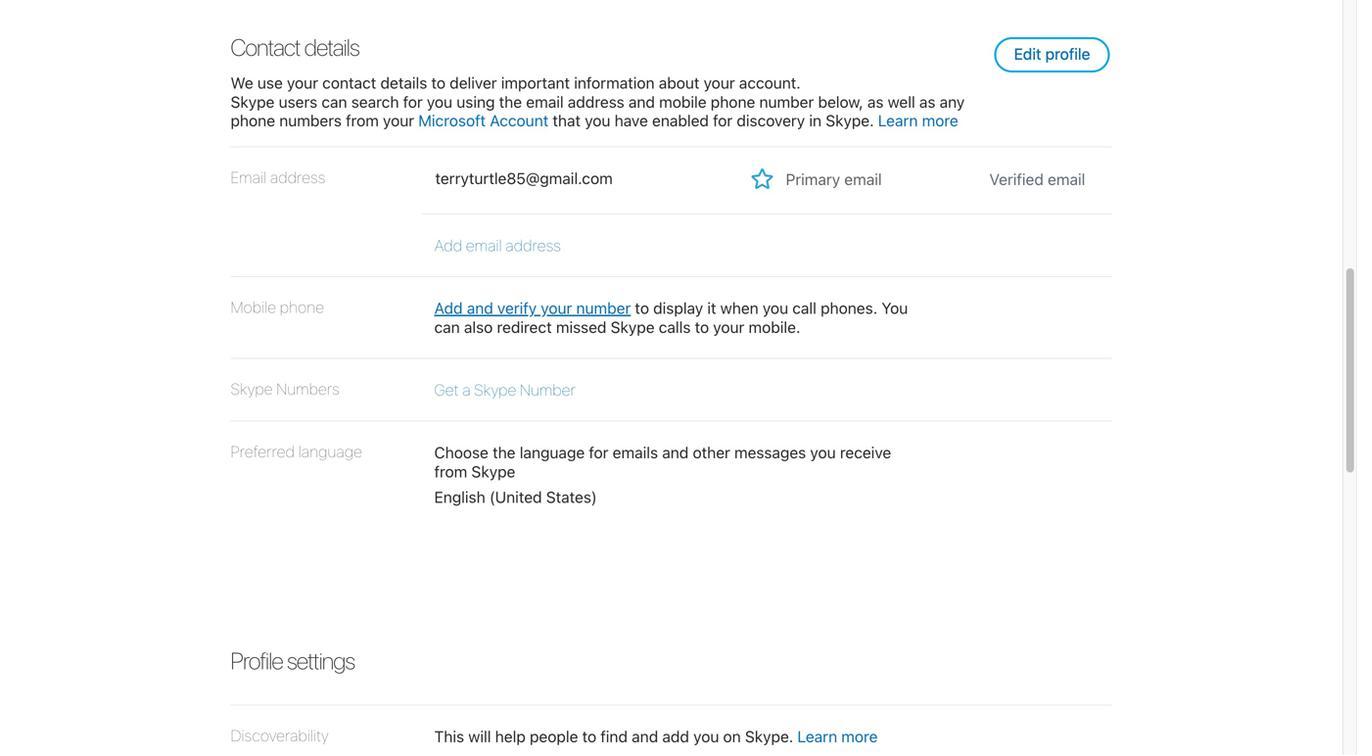Task type: vqa. For each thing, say whether or not it's contained in the screenshot.
bottom number
yes



Task type: locate. For each thing, give the bounding box(es) containing it.
1 horizontal spatial language
[[520, 444, 585, 462]]

email right the verified at the top of the page
[[1048, 170, 1086, 189]]

number up discovery in the right top of the page
[[760, 92, 814, 111]]

settings
[[287, 647, 355, 674]]

edit
[[1015, 45, 1042, 63]]

1 horizontal spatial learn
[[879, 111, 918, 130]]

number
[[760, 92, 814, 111], [577, 299, 631, 318]]

to
[[432, 74, 446, 92], [635, 299, 650, 318], [695, 318, 709, 336], [583, 727, 597, 746]]

as
[[868, 92, 884, 111], [920, 92, 936, 111]]

learn down well
[[879, 111, 918, 130]]

add inside option group
[[435, 236, 463, 255]]

option group containing email address
[[231, 148, 1113, 277]]

phone down we
[[231, 111, 275, 130]]

phone right the mobile
[[280, 298, 324, 317]]

you up microsoft
[[427, 92, 453, 111]]

add
[[435, 236, 463, 255], [435, 299, 463, 318]]

1 horizontal spatial details
[[381, 74, 427, 92]]

skype. down below,
[[826, 111, 875, 130]]

email
[[526, 92, 564, 111], [845, 170, 882, 189], [1048, 170, 1086, 189], [466, 236, 502, 255]]

Email address 1 text field
[[423, 163, 721, 189]]

other
[[693, 444, 731, 462]]

mobile phone
[[231, 298, 324, 317]]

1 horizontal spatial more
[[923, 111, 959, 130]]

1 horizontal spatial address
[[506, 236, 561, 255]]

to left deliver
[[432, 74, 446, 92]]

email inside we use your contact details to deliver important information about your account. skype users can search for you using the email address and mobile phone number below, as well as any phone numbers from your
[[526, 92, 564, 111]]

when
[[721, 299, 759, 318]]

language down numbers
[[298, 443, 362, 461]]

0 horizontal spatial details
[[304, 33, 359, 61]]

can
[[322, 92, 347, 111], [435, 318, 460, 336]]

details up search
[[381, 74, 427, 92]]

your up users
[[287, 74, 318, 92]]

and left the other
[[663, 444, 689, 462]]

more
[[923, 111, 959, 130], [842, 727, 878, 746]]

use
[[258, 74, 283, 92]]

primary email
[[786, 170, 882, 189]]

learn right on
[[798, 727, 838, 746]]

skype. right on
[[746, 727, 794, 746]]

help
[[495, 727, 526, 746]]

0 vertical spatial learn more link
[[879, 111, 959, 130]]

address up add and verify your number link
[[506, 236, 561, 255]]

address down information
[[568, 92, 625, 111]]

details up contact
[[304, 33, 359, 61]]

1 horizontal spatial number
[[760, 92, 814, 111]]

email
[[231, 168, 267, 187]]

0 vertical spatial the
[[499, 92, 522, 111]]

number inside we use your contact details to deliver important information about your account. skype users can search for you using the email address and mobile phone number below, as well as any phone numbers from your
[[760, 92, 814, 111]]

number up missed
[[577, 299, 631, 318]]

skype inside choose the language for emails and other messages you receive from skype
[[472, 462, 516, 481]]

about
[[659, 74, 700, 92]]

0 vertical spatial can
[[322, 92, 347, 111]]

email address
[[231, 168, 326, 187]]

skype up english (united states)
[[472, 462, 516, 481]]

the right the choose
[[493, 444, 516, 462]]

language
[[298, 443, 362, 461], [520, 444, 585, 462]]

skype
[[231, 92, 275, 111], [611, 318, 655, 336], [231, 380, 273, 398], [474, 381, 517, 399], [472, 462, 516, 481]]

0 horizontal spatial for
[[403, 92, 423, 111]]

0 horizontal spatial skype.
[[746, 727, 794, 746]]

below,
[[819, 92, 864, 111]]

from down search
[[346, 111, 379, 130]]

as left any
[[920, 92, 936, 111]]

as left well
[[868, 92, 884, 111]]

email for add email address
[[466, 236, 502, 255]]

your down when on the top right
[[714, 318, 745, 336]]

0 horizontal spatial as
[[868, 92, 884, 111]]

receive
[[840, 444, 892, 462]]

from inside we use your contact details to deliver important information about your account. skype users can search for you using the email address and mobile phone number below, as well as any phone numbers from your
[[346, 111, 379, 130]]

email right primary
[[845, 170, 882, 189]]

will
[[469, 727, 491, 746]]

0 vertical spatial from
[[346, 111, 379, 130]]

for left emails
[[589, 444, 609, 462]]

you left the receive
[[811, 444, 836, 462]]

you inside we use your contact details to deliver important information about your account. skype users can search for you using the email address and mobile phone number below, as well as any phone numbers from your
[[427, 92, 453, 111]]

english (united states)
[[435, 488, 597, 507]]

can left also
[[435, 318, 460, 336]]

display
[[654, 299, 704, 318]]

for right search
[[403, 92, 423, 111]]

1 vertical spatial more
[[842, 727, 878, 746]]

account.
[[740, 74, 801, 92]]

email down important on the top
[[526, 92, 564, 111]]

1 vertical spatial add
[[435, 299, 463, 318]]

1 horizontal spatial for
[[589, 444, 609, 462]]

from
[[346, 111, 379, 130], [435, 462, 468, 481]]

profile
[[231, 647, 283, 674]]

add for add email address
[[435, 236, 463, 255]]

your up missed
[[541, 299, 572, 318]]

0 horizontal spatial learn
[[798, 727, 838, 746]]

1 vertical spatial address
[[270, 168, 326, 187]]

2 as from the left
[[920, 92, 936, 111]]

verified
[[990, 170, 1044, 189]]

we use your contact details to deliver important information about your account. skype users can search for you using the email address and mobile phone number below, as well as any phone numbers from your
[[231, 74, 965, 130]]

and inside we use your contact details to deliver important information about your account. skype users can search for you using the email address and mobile phone number below, as well as any phone numbers from your
[[629, 92, 655, 111]]

option group
[[231, 148, 1113, 277]]

1 vertical spatial number
[[577, 299, 631, 318]]

can down contact
[[322, 92, 347, 111]]

details
[[304, 33, 359, 61], [381, 74, 427, 92]]

on
[[724, 727, 741, 746]]

get a skype number
[[435, 381, 576, 399]]

phone down "account."
[[711, 92, 756, 111]]

1 vertical spatial from
[[435, 462, 468, 481]]

you up mobile.
[[763, 299, 789, 318]]

you right that
[[585, 111, 611, 130]]

for right enabled
[[713, 111, 733, 130]]

0 horizontal spatial phone
[[231, 111, 275, 130]]

emails
[[613, 444, 658, 462]]

1 horizontal spatial skype.
[[826, 111, 875, 130]]

edit profile button
[[995, 37, 1111, 73]]

numbers
[[279, 111, 342, 130]]

from down the choose
[[435, 462, 468, 481]]

1 vertical spatial the
[[493, 444, 516, 462]]

the up account
[[499, 92, 522, 111]]

language up states)
[[520, 444, 585, 462]]

learn more link
[[879, 111, 959, 130], [798, 727, 878, 746]]

2 add from the top
[[435, 299, 463, 318]]

information
[[574, 74, 655, 92]]

2 horizontal spatial phone
[[711, 92, 756, 111]]

0 horizontal spatial more
[[842, 727, 878, 746]]

email for primary email
[[845, 170, 882, 189]]

contact
[[231, 33, 300, 61]]

1 horizontal spatial from
[[435, 462, 468, 481]]

and
[[629, 92, 655, 111], [467, 299, 494, 318], [663, 444, 689, 462], [632, 727, 659, 746]]

skype left calls
[[611, 318, 655, 336]]

preferred
[[231, 443, 295, 461]]

choose
[[435, 444, 489, 462]]

email up verify
[[466, 236, 502, 255]]

and up have
[[629, 92, 655, 111]]

learn
[[879, 111, 918, 130], [798, 727, 838, 746]]

discovery
[[737, 111, 806, 130]]

skype.
[[826, 111, 875, 130], [746, 727, 794, 746]]

address
[[568, 92, 625, 111], [270, 168, 326, 187], [506, 236, 561, 255]]

and up also
[[467, 299, 494, 318]]

1 vertical spatial skype.
[[746, 727, 794, 746]]

microsoft account that you have enabled for discovery in skype. learn more
[[419, 111, 959, 130]]

microsoft account link
[[419, 111, 549, 130]]

0 vertical spatial skype.
[[826, 111, 875, 130]]

1 vertical spatial can
[[435, 318, 460, 336]]

2 horizontal spatial address
[[568, 92, 625, 111]]

you left on
[[694, 727, 720, 746]]

the
[[499, 92, 522, 111], [493, 444, 516, 462]]

your inside to display it when you call phones. you can also redirect missed skype calls to your mobile.
[[714, 318, 745, 336]]

call
[[793, 299, 817, 318]]

1 vertical spatial details
[[381, 74, 427, 92]]

0 vertical spatial learn
[[879, 111, 918, 130]]

you inside choose the language for emails and other messages you receive from skype
[[811, 444, 836, 462]]

1 add from the top
[[435, 236, 463, 255]]

for
[[403, 92, 423, 111], [713, 111, 733, 130], [589, 444, 609, 462]]

1 horizontal spatial phone
[[280, 298, 324, 317]]

have
[[615, 111, 648, 130]]

this
[[435, 727, 465, 746]]

1 horizontal spatial can
[[435, 318, 460, 336]]

0 vertical spatial add
[[435, 236, 463, 255]]

your right about
[[704, 74, 735, 92]]

can inside we use your contact details to deliver important information about your account. skype users can search for you using the email address and mobile phone number below, as well as any phone numbers from your
[[322, 92, 347, 111]]

your
[[287, 74, 318, 92], [704, 74, 735, 92], [383, 111, 415, 130], [541, 299, 572, 318], [714, 318, 745, 336]]

0 horizontal spatial from
[[346, 111, 379, 130]]

calls
[[659, 318, 691, 336]]

2 vertical spatial address
[[506, 236, 561, 255]]

and left add
[[632, 727, 659, 746]]

address right email
[[270, 168, 326, 187]]

0 vertical spatial address
[[568, 92, 625, 111]]

in
[[810, 111, 822, 130]]

language inside choose the language for emails and other messages you receive from skype
[[520, 444, 585, 462]]

skype down we
[[231, 92, 275, 111]]

add
[[663, 727, 690, 746]]

1 horizontal spatial as
[[920, 92, 936, 111]]

messages
[[735, 444, 807, 462]]

0 vertical spatial details
[[304, 33, 359, 61]]

phone
[[711, 92, 756, 111], [231, 111, 275, 130], [280, 298, 324, 317]]

0 horizontal spatial can
[[322, 92, 347, 111]]

0 vertical spatial number
[[760, 92, 814, 111]]

people
[[530, 727, 578, 746]]

edit profile
[[1015, 45, 1091, 63]]



Task type: describe. For each thing, give the bounding box(es) containing it.
verify
[[498, 299, 537, 318]]

can inside to display it when you call phones. you can also redirect missed skype calls to your mobile.
[[435, 318, 460, 336]]

discoverability
[[231, 726, 329, 745]]

it
[[708, 299, 717, 318]]

skype left numbers
[[231, 380, 273, 398]]

get
[[435, 381, 459, 399]]

for inside we use your contact details to deliver important information about your account. skype users can search for you using the email address and mobile phone number below, as well as any phone numbers from your
[[403, 92, 423, 111]]

important
[[501, 74, 570, 92]]

1 vertical spatial learn
[[798, 727, 838, 746]]

to display it when you call phones. you can also redirect missed skype calls to your mobile.
[[435, 299, 909, 336]]

1 vertical spatial learn more link
[[798, 727, 878, 746]]

(united
[[490, 488, 542, 507]]

also
[[464, 318, 493, 336]]

that
[[553, 111, 581, 130]]

primary
[[786, 170, 841, 189]]

number
[[520, 381, 576, 399]]

search
[[351, 92, 399, 111]]

to left the find
[[583, 727, 597, 746]]

a
[[463, 381, 471, 399]]

enabled
[[653, 111, 709, 130]]

profile
[[1046, 45, 1091, 63]]

we
[[231, 74, 253, 92]]

any
[[940, 92, 965, 111]]

contact
[[323, 74, 377, 92]]

states)
[[546, 488, 597, 507]]

account
[[490, 111, 549, 130]]

add and verify your number link
[[435, 299, 631, 318]]

to left the display
[[635, 299, 650, 318]]

preferred language
[[231, 443, 362, 461]]

skype numbers
[[231, 380, 340, 398]]

0 horizontal spatial language
[[298, 443, 362, 461]]

this will help people to find and add you on skype. learn more
[[435, 727, 878, 746]]

verified email
[[990, 170, 1086, 189]]

your down search
[[383, 111, 415, 130]]

skype right 'a'
[[474, 381, 517, 399]]

contact details
[[231, 33, 359, 61]]

mobile
[[231, 298, 276, 317]]

skype inside we use your contact details to deliver important information about your account. skype users can search for you using the email address and mobile phone number below, as well as any phone numbers from your
[[231, 92, 275, 111]]

from inside choose the language for emails and other messages you receive from skype
[[435, 462, 468, 481]]

email for verified email
[[1048, 170, 1086, 189]]

well
[[888, 92, 916, 111]]

add for add and verify your number
[[435, 299, 463, 318]]

1 as from the left
[[868, 92, 884, 111]]

0 horizontal spatial address
[[270, 168, 326, 187]]

details inside we use your contact details to deliver important information about your account. skype users can search for you using the email address and mobile phone number below, as well as any phone numbers from your
[[381, 74, 427, 92]]

for inside choose the language for emails and other messages you receive from skype
[[589, 444, 609, 462]]

microsoft
[[419, 111, 486, 130]]

2 horizontal spatial for
[[713, 111, 733, 130]]

the inside we use your contact details to deliver important information about your account. skype users can search for you using the email address and mobile phone number below, as well as any phone numbers from your
[[499, 92, 522, 111]]

and inside choose the language for emails and other messages you receive from skype
[[663, 444, 689, 462]]

using
[[457, 92, 495, 111]]

add and verify your number
[[435, 299, 631, 318]]

missed
[[556, 318, 607, 336]]

set as primary email image
[[752, 165, 774, 193]]

address inside we use your contact details to deliver important information about your account. skype users can search for you using the email address and mobile phone number below, as well as any phone numbers from your
[[568, 92, 625, 111]]

add email address link
[[435, 236, 561, 255]]

you
[[882, 299, 909, 318]]

profile settings
[[231, 647, 355, 674]]

add email address
[[435, 236, 561, 255]]

mobile
[[659, 92, 707, 111]]

mobile.
[[749, 318, 801, 336]]

find
[[601, 727, 628, 746]]

to inside we use your contact details to deliver important information about your account. skype users can search for you using the email address and mobile phone number below, as well as any phone numbers from your
[[432, 74, 446, 92]]

skype inside to display it when you call phones. you can also redirect missed skype calls to your mobile.
[[611, 318, 655, 336]]

you inside to display it when you call phones. you can also redirect missed skype calls to your mobile.
[[763, 299, 789, 318]]

english
[[435, 488, 486, 507]]

0 vertical spatial more
[[923, 111, 959, 130]]

deliver
[[450, 74, 497, 92]]

the inside choose the language for emails and other messages you receive from skype
[[493, 444, 516, 462]]

0 horizontal spatial number
[[577, 299, 631, 318]]

redirect
[[497, 318, 552, 336]]

to down "it"
[[695, 318, 709, 336]]

phones.
[[821, 299, 878, 318]]

choose the language for emails and other messages you receive from skype
[[435, 444, 892, 481]]

get a skype number link
[[435, 381, 576, 399]]

users
[[279, 92, 318, 111]]

numbers
[[277, 380, 340, 398]]



